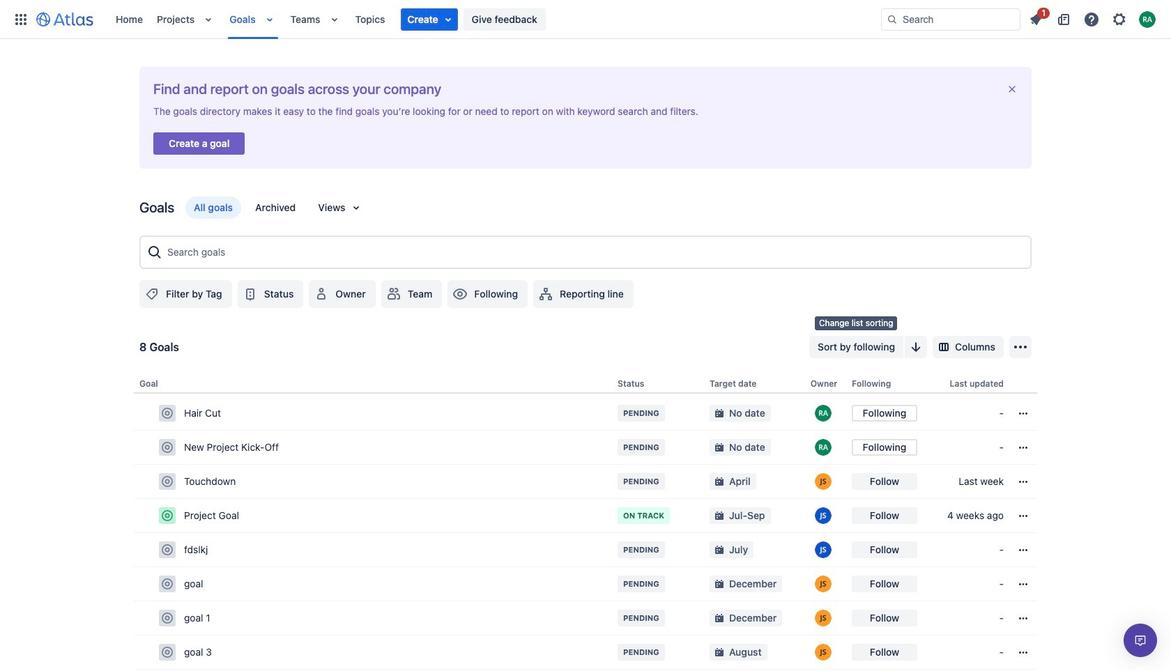 Task type: locate. For each thing, give the bounding box(es) containing it.
4 more icon image from the top
[[1015, 508, 1032, 524]]

7 more icon image from the top
[[1015, 610, 1032, 627]]

status image
[[242, 286, 258, 303]]

5 more icon image from the top
[[1015, 542, 1032, 559]]

notifications image
[[1028, 11, 1045, 28]]

None search field
[[881, 8, 1021, 30]]

more icon image for goal 'image'
[[1015, 576, 1032, 593]]

new project kick-off image
[[162, 442, 173, 453]]

list item
[[1024, 5, 1050, 30], [401, 8, 458, 30]]

6 more icon image from the top
[[1015, 576, 1032, 593]]

reverse sort order image
[[908, 339, 925, 356]]

more icon image
[[1015, 405, 1032, 422], [1015, 439, 1032, 456], [1015, 474, 1032, 490], [1015, 508, 1032, 524], [1015, 542, 1032, 559], [1015, 576, 1032, 593], [1015, 610, 1032, 627], [1015, 644, 1032, 661]]

project goal image
[[162, 510, 173, 522]]

more options image
[[1012, 339, 1029, 356]]

1 more icon image from the top
[[1015, 405, 1032, 422]]

banner
[[0, 0, 1171, 39]]

list
[[109, 0, 881, 39], [1024, 5, 1163, 30]]

3 more icon image from the top
[[1015, 474, 1032, 490]]

8 more icon image from the top
[[1015, 644, 1032, 661]]

2 more icon image from the top
[[1015, 439, 1032, 456]]

open intercom messenger image
[[1132, 632, 1149, 649]]

fdslkj image
[[162, 545, 173, 556]]

label image
[[144, 286, 160, 303]]

more icon image for new project kick-off image
[[1015, 439, 1032, 456]]

account image
[[1139, 11, 1156, 28]]

Search goals field
[[163, 240, 1025, 265]]

tooltip
[[815, 317, 898, 331]]

help image
[[1084, 11, 1100, 28]]

0 horizontal spatial list
[[109, 0, 881, 39]]

more icon image for hair cut icon
[[1015, 405, 1032, 422]]

0 horizontal spatial list item
[[401, 8, 458, 30]]

following image
[[452, 286, 469, 303]]

goal image
[[162, 579, 173, 590]]

switch to... image
[[13, 11, 29, 28]]

Search field
[[881, 8, 1021, 30]]



Task type: describe. For each thing, give the bounding box(es) containing it.
settings image
[[1111, 11, 1128, 28]]

search goals image
[[146, 244, 163, 261]]

close banner image
[[1007, 84, 1018, 95]]

touchdown image
[[162, 476, 173, 487]]

hair cut image
[[162, 408, 173, 419]]

1 horizontal spatial list
[[1024, 5, 1163, 30]]

goal 1 image
[[162, 613, 173, 624]]

goal 3 image
[[162, 647, 173, 658]]

more icon image for project goal image
[[1015, 508, 1032, 524]]

search image
[[887, 14, 898, 25]]

more icon image for touchdown image
[[1015, 474, 1032, 490]]

top element
[[8, 0, 881, 39]]

more icon image for goal 1 image
[[1015, 610, 1032, 627]]

1 horizontal spatial list item
[[1024, 5, 1050, 30]]

more icon image for fdslkj icon
[[1015, 542, 1032, 559]]

more icon image for "goal 3" icon
[[1015, 644, 1032, 661]]

list item inside list
[[401, 8, 458, 30]]



Task type: vqa. For each thing, say whether or not it's contained in the screenshot.
2nd HEADING from the bottom of the page
no



